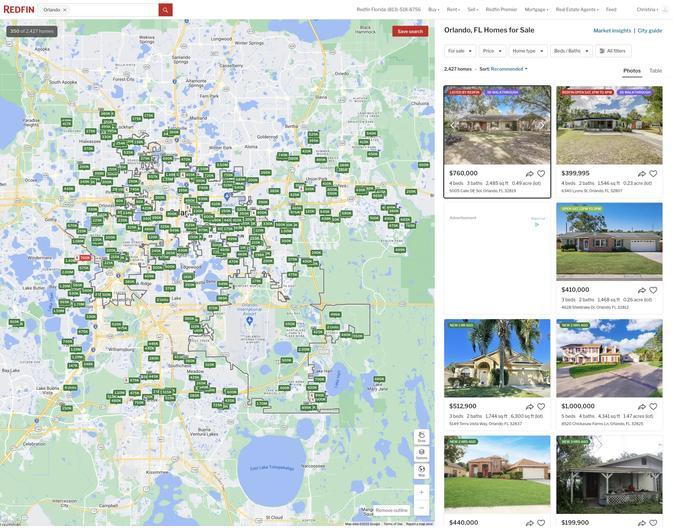Task type: locate. For each thing, give the bounding box(es) containing it.
205k
[[253, 241, 262, 245]]

0 horizontal spatial homes
[[39, 28, 54, 34]]

baths for $760,000
[[471, 180, 483, 186]]

favorite button checkbox up 6,300 sq ft (lot) at the right bottom
[[538, 403, 546, 411]]

2 3d walkthrough from the left
[[620, 90, 651, 94]]

2 ▾ from the left
[[459, 7, 461, 12]]

beds right the 5
[[566, 413, 576, 419]]

147k
[[69, 363, 78, 368]]

1 3d walkthrough from the left
[[488, 90, 519, 94]]

draw button
[[414, 429, 430, 445]]

1 vertical spatial 185k
[[111, 254, 120, 259]]

3 up the calle
[[468, 180, 470, 186]]

560k up 1.00m
[[276, 223, 286, 227]]

homes
[[485, 26, 508, 34]]

518-
[[400, 7, 410, 12]]

1 walkthrough from the left
[[493, 90, 519, 94]]

0 horizontal spatial of
[[20, 28, 25, 34]]

1 horizontal spatial 475k
[[288, 272, 298, 277]]

1 vertical spatial 580k
[[206, 388, 215, 392]]

330k
[[105, 126, 115, 130], [101, 130, 111, 135], [102, 135, 112, 139], [125, 139, 135, 144], [237, 207, 247, 211], [88, 207, 97, 212], [264, 221, 273, 226]]

560k up "700k"
[[320, 350, 329, 354]]

buy ▾
[[429, 7, 440, 12]]

new left the 1
[[451, 323, 458, 327]]

1 vertical spatial 430k
[[178, 248, 188, 253]]

1pm
[[593, 90, 600, 94]]

ft up "32807"
[[617, 180, 621, 186]]

2 redfin from the left
[[563, 90, 575, 94]]

0 horizontal spatial 349k
[[170, 228, 179, 233]]

2 baths up sheldrake
[[580, 297, 595, 302]]

600k down 149k
[[213, 243, 223, 247]]

32812
[[618, 305, 630, 310]]

report for report ad
[[532, 217, 541, 220]]

0 horizontal spatial 475k
[[130, 391, 140, 395]]

435k left 720k
[[191, 177, 200, 181]]

(lot) for $1,000,000
[[646, 413, 654, 419]]

market
[[594, 28, 612, 34]]

513k
[[108, 394, 116, 399]]

1 vertical spatial 725k
[[213, 403, 223, 407]]

1 vertical spatial 560k
[[320, 350, 329, 354]]

4628
[[562, 305, 572, 310]]

new for photo of 7828 range dr, orlando, fl 32810 at bottom right
[[563, 440, 571, 444]]

ago down vista
[[469, 440, 476, 444]]

445k right 479k
[[149, 374, 159, 379]]

0 vertical spatial 469k
[[192, 209, 202, 213]]

ft up 32819 at top
[[506, 180, 509, 186]]

0 vertical spatial 580k
[[342, 211, 352, 215]]

32819
[[505, 188, 517, 193]]

1 vertical spatial 600k
[[213, 243, 223, 247]]

544k
[[358, 190, 368, 195]]

(lot) right '0.49'
[[534, 180, 542, 186]]

1 vertical spatial 369k
[[197, 385, 206, 390]]

0 vertical spatial open
[[576, 90, 585, 94]]

1,744 sq ft
[[486, 413, 508, 419]]

orlando, right ln,
[[611, 421, 626, 426]]

3 ▾ from the left
[[477, 7, 479, 12]]

redfin left "florida:"
[[357, 7, 371, 12]]

1 vertical spatial of
[[394, 522, 397, 526]]

1.59m
[[54, 309, 64, 313]]

beds for $760,000
[[454, 180, 464, 186]]

540k up 1.59m
[[63, 301, 73, 306]]

0 horizontal spatial new 2 hrs ago
[[451, 440, 476, 444]]

▾ for mortgage ▾
[[547, 7, 549, 12]]

3d walkthrough down photos button
[[620, 90, 651, 94]]

estate
[[567, 7, 580, 12]]

300k right 249k
[[102, 180, 112, 184]]

orlando,
[[445, 26, 473, 34], [484, 188, 499, 193], [590, 188, 605, 193], [597, 305, 612, 310], [489, 421, 504, 426], [611, 421, 626, 426]]

600k up 765k
[[227, 390, 237, 394]]

sq for $760,000
[[500, 180, 505, 186]]

favorite button image for $399,995
[[650, 170, 658, 178]]

181k
[[184, 275, 192, 279]]

1,744
[[486, 413, 498, 419]]

recommended
[[492, 66, 524, 72]]

2,427 right 350
[[26, 28, 38, 34]]

walkthrough for listed by redfin
[[493, 90, 519, 94]]

138k
[[135, 140, 144, 144]]

redfin left 1pm
[[563, 90, 575, 94]]

photo of 6340 lyons st, orlando, fl 32807 image
[[557, 86, 663, 165]]

850k
[[191, 205, 201, 209]]

of for 350
[[20, 28, 25, 34]]

homes down orlando
[[39, 28, 54, 34]]

baths up st,
[[583, 180, 595, 186]]

beds up 5149
[[454, 413, 464, 419]]

redfin
[[468, 90, 480, 94], [563, 90, 575, 94]]

3d walkthrough for listed by redfin
[[488, 90, 519, 94]]

:
[[490, 66, 491, 72]]

1 horizontal spatial 490k
[[317, 158, 326, 162]]

baths up the chickasaw
[[584, 413, 595, 419]]

favorite button checkbox for $760,000
[[538, 170, 546, 178]]

565k right 438k
[[341, 213, 350, 217]]

remove
[[376, 508, 393, 513]]

420k down 90k
[[142, 206, 152, 210]]

1 horizontal spatial map
[[419, 473, 425, 477]]

florida:
[[372, 7, 387, 12]]

2 979k from the left
[[199, 228, 208, 232]]

350k down 150k
[[118, 210, 127, 214]]

new for photo of 5149 terra vista way, orlando, fl 32837
[[451, 323, 458, 327]]

0 horizontal spatial favorite button image
[[538, 403, 546, 411]]

4 ▾ from the left
[[547, 7, 549, 12]]

759k
[[224, 173, 233, 177]]

290k
[[312, 251, 322, 255]]

baths up vista
[[471, 413, 483, 419]]

search
[[409, 29, 424, 34]]

1 horizontal spatial 480k
[[144, 227, 154, 231]]

1 ▾ from the left
[[438, 7, 440, 12]]

beds for $512,900
[[454, 413, 464, 419]]

185k up 535k
[[118, 143, 127, 148]]

248k
[[92, 221, 102, 226], [84, 362, 93, 366]]

orlando, fl homes for sale
[[445, 26, 535, 34]]

2 walkthrough from the left
[[625, 90, 651, 94]]

0 vertical spatial 475k
[[389, 223, 399, 228]]

0 vertical spatial 190k
[[129, 179, 138, 184]]

0 vertical spatial 625k
[[178, 173, 187, 177]]

ago for photo of 8520 chickasaw farms ln, orlando, fl 32825
[[582, 323, 589, 327]]

1 vertical spatial 260k
[[104, 262, 113, 266]]

of
[[20, 28, 25, 34], [394, 522, 397, 526]]

1.33m
[[163, 177, 173, 182]]

2 baths
[[580, 180, 595, 186], [580, 297, 595, 302], [467, 413, 483, 419]]

ft for $1,000,000
[[617, 413, 621, 419]]

1 horizontal spatial 1.70m
[[224, 180, 235, 185]]

6 ▾ from the left
[[657, 7, 659, 12]]

195k up 60k
[[118, 187, 127, 192]]

4pm
[[605, 90, 613, 94]]

2 redfin from the left
[[487, 7, 500, 12]]

0 horizontal spatial 670k
[[68, 223, 77, 228]]

beds for $399,995
[[566, 180, 576, 186]]

new 2 hrs ago for photo of 8520 chickasaw farms ln, orlando, fl 32825
[[563, 323, 589, 327]]

advertisement region
[[450, 222, 546, 301]]

155k up 255k
[[241, 221, 250, 226]]

new 2 hrs ago for photo of 8608 ashbury park, orlando, fl 32818
[[451, 440, 476, 444]]

0 vertical spatial 110k
[[250, 229, 258, 234]]

1 vertical spatial to
[[589, 207, 594, 211]]

photo of 4628 sheldrake dr, orlando, fl 32812 image
[[557, 203, 663, 281]]

walkthrough down recommended
[[493, 90, 519, 94]]

325k up 245k on the left of the page
[[160, 224, 170, 229]]

1 horizontal spatial 4 beds
[[562, 180, 576, 186]]

new down 4628
[[563, 323, 571, 327]]

565k right 544k
[[374, 193, 383, 198]]

▾ right agents
[[597, 7, 600, 12]]

redfin open sat, 1pm to 4pm
[[563, 90, 613, 94]]

1 979k from the left
[[199, 228, 208, 232]]

2 vertical spatial 2 baths
[[467, 413, 483, 419]]

outline
[[394, 508, 408, 513]]

234k
[[123, 211, 132, 215]]

sq for $399,995
[[611, 180, 616, 186]]

rent ▾
[[448, 7, 461, 12]]

google image
[[2, 518, 23, 526]]

map region
[[0, 0, 503, 526]]

open left 12pm
[[563, 207, 572, 211]]

0 horizontal spatial 565k
[[341, 213, 350, 217]]

acre right 0.26
[[635, 297, 644, 302]]

favorite button checkbox for $399,995
[[650, 170, 658, 178]]

1 horizontal spatial 285k
[[190, 393, 200, 398]]

3d down :
[[488, 90, 492, 94]]

0.26
[[624, 297, 634, 302]]

350k down 181k
[[185, 283, 195, 287]]

445k
[[224, 218, 234, 223], [149, 374, 159, 379]]

of for terms
[[394, 522, 397, 526]]

110k up 255k
[[250, 229, 258, 234]]

sq for $1,000,000
[[612, 413, 617, 419]]

report inside report ad button
[[532, 217, 541, 220]]

1.38m
[[177, 172, 187, 177]]

300k
[[107, 172, 117, 176], [102, 180, 112, 184], [155, 195, 165, 200], [167, 212, 177, 216], [282, 239, 292, 243]]

ad
[[542, 217, 546, 220]]

310k
[[102, 292, 111, 297]]

2 4 beds from the left
[[562, 180, 576, 186]]

to left 2pm on the right top
[[589, 207, 594, 211]]

1 3d from the left
[[488, 90, 492, 94]]

690k
[[283, 223, 293, 227]]

0 vertical spatial 480k
[[144, 227, 154, 231]]

insights
[[613, 28, 632, 34]]

new 2 hrs ago down terra
[[451, 440, 476, 444]]

580k
[[342, 211, 352, 215], [206, 388, 215, 392]]

349k left 596k
[[199, 385, 209, 390]]

0.49 acre (lot)
[[513, 180, 542, 186]]

next button image
[[540, 122, 546, 129]]

agents
[[581, 7, 596, 12]]

favorite button checkbox for $1,000,000
[[650, 403, 658, 411]]

1 horizontal spatial 430k
[[356, 188, 366, 192]]

5 ▾ from the left
[[597, 7, 600, 12]]

1 vertical spatial 349k
[[199, 385, 209, 390]]

None search field
[[70, 4, 159, 16]]

540k right 790k
[[82, 288, 92, 293]]

490k down 525k at the left top
[[317, 158, 326, 162]]

table
[[650, 68, 663, 74]]

198k down 205k
[[256, 253, 265, 257]]

1 vertical spatial 2.50m
[[299, 347, 310, 352]]

0 vertical spatial 520k
[[112, 322, 121, 327]]

3d walkthrough down recommended
[[488, 90, 519, 94]]

▾ right buy
[[438, 7, 440, 12]]

2 3d from the left
[[620, 90, 625, 94]]

acre for $410,000
[[635, 297, 644, 302]]

homes left •
[[458, 66, 473, 72]]

445k up 149k
[[224, 218, 234, 223]]

▾ right rent
[[459, 7, 461, 12]]

420k
[[142, 206, 152, 210], [308, 385, 317, 390]]

195k
[[118, 187, 127, 192], [179, 188, 188, 193]]

photo of 5005 calle de sol, orlando, fl 32819 image
[[445, 86, 551, 165]]

420k up 1.15m
[[308, 385, 317, 390]]

0 vertical spatial 565k
[[374, 193, 383, 198]]

498k up 495k
[[382, 205, 392, 210]]

0 vertical spatial 248k
[[92, 221, 102, 226]]

235k down 234k
[[118, 218, 128, 223]]

248k down 233k
[[92, 221, 102, 226]]

map inside button
[[419, 473, 425, 477]]

2 horizontal spatial 220k
[[152, 251, 161, 255]]

0 vertical spatial map
[[419, 473, 425, 477]]

2
[[580, 180, 583, 186], [95, 292, 97, 297], [580, 297, 582, 302], [157, 298, 159, 302], [571, 323, 573, 327], [328, 325, 330, 329], [154, 389, 156, 394], [467, 413, 470, 419], [459, 440, 461, 444]]

hrs down sheldrake
[[574, 323, 581, 327]]

740k up 939k
[[199, 186, 208, 190]]

190k up the '745k'
[[129, 179, 138, 184]]

1.48m
[[166, 172, 177, 177]]

1 vertical spatial map
[[346, 522, 352, 526]]

previous button image
[[450, 122, 456, 129]]

ft left the 6,300
[[505, 413, 508, 419]]

ft for $410,000
[[617, 297, 621, 302]]

120k
[[306, 209, 315, 214], [254, 228, 263, 232], [254, 229, 263, 233], [149, 235, 158, 239]]

1 horizontal spatial 469k
[[238, 252, 248, 257]]

1 horizontal spatial 560k
[[320, 350, 329, 354]]

2 horizontal spatial 1.70m
[[257, 401, 268, 406]]

favorite button checkbox
[[538, 170, 546, 178], [650, 170, 658, 178], [650, 403, 658, 411], [538, 519, 546, 526], [650, 519, 658, 526]]

sq right 1,744
[[499, 413, 504, 419]]

1 horizontal spatial 3 beds
[[562, 297, 576, 302]]

of left "use"
[[394, 522, 397, 526]]

0 horizontal spatial 480k
[[111, 399, 121, 403]]

350k
[[296, 183, 305, 188], [118, 210, 127, 214], [240, 211, 249, 216], [245, 217, 255, 221], [185, 283, 195, 287], [186, 358, 196, 363]]

1 4 beds from the left
[[450, 180, 464, 186]]

0 horizontal spatial 469k
[[192, 209, 202, 213]]

▾ for christina ▾
[[657, 7, 659, 12]]

4 beds up 5005
[[450, 180, 464, 186]]

1 vertical spatial 475k
[[288, 272, 298, 277]]

lyons
[[573, 188, 584, 193]]

1 horizontal spatial to
[[600, 90, 605, 94]]

2,485
[[487, 180, 499, 186]]

report left a
[[407, 522, 416, 526]]

sol,
[[477, 188, 483, 193]]

438k
[[322, 216, 331, 221]]

0 vertical spatial 440k
[[64, 187, 74, 191]]

0 vertical spatial 260k
[[261, 170, 271, 175]]

1 horizontal spatial 420k
[[308, 385, 317, 390]]

3 beds
[[562, 297, 576, 302], [450, 413, 464, 419]]

fl left homes on the right top of page
[[474, 26, 483, 34]]

sq right 2,485
[[500, 180, 505, 186]]

825k
[[186, 223, 195, 227]]

beds for $1,000,000
[[566, 413, 576, 419]]

favorite button image for new 1 hr ago
[[538, 403, 546, 411]]

favorite button image
[[538, 170, 546, 178], [650, 170, 658, 178], [650, 286, 658, 294], [650, 403, 658, 411], [538, 519, 546, 526]]

2,427 down for
[[445, 66, 457, 72]]

1 horizontal spatial 2,427
[[445, 66, 457, 72]]

for sale button
[[445, 45, 477, 57]]

1 vertical spatial 2,427
[[445, 66, 457, 72]]

for
[[449, 48, 456, 54]]

map down options
[[419, 473, 425, 477]]

(lot) right acres
[[646, 413, 654, 419]]

979k
[[199, 228, 208, 232], [199, 228, 208, 232]]

1 vertical spatial 440k
[[342, 333, 351, 337]]

map for map
[[419, 473, 425, 477]]

baths up sol,
[[471, 180, 483, 186]]

$760,000
[[450, 170, 478, 177]]

1 horizontal spatial new 2 hrs ago
[[563, 323, 589, 327]]

4 units
[[65, 385, 77, 390]]

0 vertical spatial 435k
[[191, 177, 200, 181]]

(lot) for $410,000
[[645, 297, 653, 302]]

260k
[[261, 170, 271, 175], [104, 262, 113, 266]]

1 vertical spatial 480k
[[375, 377, 385, 381]]

new for photo of 8520 chickasaw farms ln, orlando, fl 32825
[[563, 323, 571, 327]]

use
[[398, 522, 403, 526]]

1 horizontal spatial favorite button checkbox
[[650, 286, 658, 294]]

1 vertical spatial 490k
[[186, 198, 195, 203]]

1.08m
[[73, 239, 84, 243]]

0 vertical spatial 490k
[[317, 158, 326, 162]]

198k down 255k
[[252, 241, 261, 245]]

469k up 615k
[[192, 209, 202, 213]]

0 vertical spatial 420k
[[142, 206, 152, 210]]

0 horizontal spatial 430k
[[178, 248, 188, 253]]

225k
[[92, 217, 101, 221], [93, 218, 102, 222], [119, 257, 129, 261], [102, 263, 112, 267]]

350k up 269k
[[240, 211, 249, 216]]

214k
[[117, 252, 126, 257]]

1 vertical spatial report
[[407, 522, 416, 526]]

favorite button image
[[538, 403, 546, 411], [650, 519, 658, 526]]

0 horizontal spatial map
[[346, 522, 352, 526]]

0 vertical spatial 340k
[[166, 130, 176, 135]]

610k
[[331, 217, 340, 222]]

1 redfin from the left
[[357, 7, 371, 12]]

2 vertical spatial 265k
[[197, 381, 206, 385]]

480k
[[144, 227, 154, 231], [375, 377, 385, 381], [111, 399, 121, 403]]

1 horizontal spatial 190k
[[241, 245, 250, 250]]

map for map data ©2023 google
[[346, 522, 352, 526]]

459k
[[145, 274, 154, 278]]

1 horizontal spatial sat,
[[585, 90, 592, 94]]

submit search image
[[163, 8, 168, 13]]

285k right 619k
[[190, 393, 200, 398]]

way,
[[480, 421, 489, 426]]

redfin inside button
[[487, 7, 500, 12]]

0 horizontal spatial 390k
[[152, 216, 162, 220]]

325k down 234k
[[127, 225, 137, 230]]

2 vertical spatial 575k
[[75, 356, 84, 360]]

1 horizontal spatial favorite button image
[[650, 519, 658, 526]]

baths for $399,995
[[583, 180, 595, 186]]

report left 'ad'
[[532, 217, 541, 220]]

590k
[[212, 218, 222, 222]]

1,546 sq ft
[[599, 180, 621, 186]]

favorite button image for $760,000
[[538, 170, 546, 178]]

1 horizontal spatial redfin
[[563, 90, 575, 94]]

155k up the 295k
[[108, 167, 117, 172]]

acre for $760,000
[[523, 180, 533, 186]]

acre right 0.23
[[635, 180, 644, 186]]

sq
[[500, 180, 505, 186], [611, 180, 616, 186], [611, 297, 616, 302], [499, 413, 504, 419], [525, 413, 530, 419], [612, 413, 617, 419]]

2 baths for $399,995
[[580, 180, 595, 186]]

989k
[[199, 228, 208, 233]]

3 beds up 4628
[[562, 297, 576, 302]]

760k
[[81, 255, 90, 260]]

fl down the 1.47
[[627, 421, 631, 426]]

hrs down terra
[[462, 440, 469, 444]]

0 horizontal spatial 3 beds
[[450, 413, 464, 419]]

open left 1pm
[[576, 90, 585, 94]]

670k up 1.08m
[[68, 223, 77, 228]]

4 beds for $760,000
[[450, 180, 464, 186]]

▾ right sell
[[477, 7, 479, 12]]

redfin for redfin premier
[[487, 7, 500, 12]]

sq for $512,900
[[499, 413, 504, 419]]

baths
[[569, 48, 581, 54]]

479k
[[130, 378, 139, 382]]

beds up 5005
[[454, 180, 464, 186]]

beds / baths
[[555, 48, 581, 54]]

(813)-
[[388, 7, 400, 12]]

580k left 596k
[[206, 388, 215, 392]]

$399,995
[[562, 170, 590, 177]]

1 horizontal spatial 2.50m
[[299, 347, 310, 352]]

favorite button checkbox
[[650, 286, 658, 294], [538, 403, 546, 411]]

285k down 446k
[[150, 356, 159, 361]]

1 horizontal spatial 520k
[[166, 388, 175, 393]]



Task type: vqa. For each thing, say whether or not it's contained in the screenshot.
"205k"
yes



Task type: describe. For each thing, give the bounding box(es) containing it.
1 vertical spatial 360k
[[109, 168, 119, 173]]

table button
[[649, 67, 664, 77]]

379k
[[141, 156, 150, 161]]

3 down 8520
[[571, 440, 574, 444]]

1 vertical spatial 155k
[[241, 221, 250, 226]]

0 vertical spatial 510k
[[212, 202, 221, 206]]

new 3 hrs ago
[[563, 440, 589, 444]]

1 horizontal spatial 175k
[[145, 113, 153, 118]]

report a map error link
[[407, 522, 433, 526]]

410k down 525k at the left top
[[302, 149, 312, 153]]

photo of 8608 ashbury park, orlando, fl 32818 image
[[445, 436, 551, 514]]

336k
[[86, 314, 96, 319]]

8756
[[410, 7, 421, 12]]

terms
[[384, 522, 393, 526]]

1 vertical spatial 530k
[[69, 291, 79, 296]]

0 vertical spatial 1.70m
[[224, 180, 235, 185]]

0 horizontal spatial 210k
[[119, 253, 128, 257]]

mortgage ▾ button
[[522, 0, 553, 19]]

700k
[[315, 377, 325, 382]]

5149 terra vista way, orlando, fl 32837
[[450, 421, 523, 426]]

beds
[[555, 48, 566, 54]]

200k right 689k at the left top
[[248, 178, 258, 182]]

1 horizontal spatial 498k
[[382, 205, 392, 210]]

0 vertical spatial 198k
[[252, 241, 261, 245]]

1 horizontal spatial 435k
[[225, 398, 235, 403]]

415k
[[360, 140, 369, 144]]

300k left 230k
[[167, 212, 177, 216]]

0 vertical spatial 445k
[[224, 218, 234, 223]]

60k
[[116, 198, 124, 203]]

3.50m
[[217, 163, 228, 167]]

0 horizontal spatial 520k
[[112, 322, 121, 327]]

749k
[[279, 153, 288, 157]]

vista
[[470, 421, 479, 426]]

1 vertical spatial 650k
[[328, 187, 338, 191]]

for sale
[[449, 48, 465, 54]]

295k
[[112, 187, 122, 191]]

0 horizontal spatial 220k
[[93, 217, 102, 221]]

1 vertical spatial 248k
[[84, 362, 93, 366]]

2,427 inside '2,427 homes •'
[[445, 66, 457, 72]]

665k
[[401, 217, 411, 222]]

540k up the 516k
[[364, 186, 374, 191]]

0 horizontal spatial 260k
[[104, 262, 113, 266]]

0 horizontal spatial 340k
[[143, 216, 153, 221]]

acre for $399,995
[[635, 180, 644, 186]]

0 horizontal spatial 285k
[[150, 356, 159, 361]]

2 horizontal spatial 390k
[[259, 200, 268, 204]]

1 horizontal spatial 210k
[[252, 240, 261, 245]]

32825
[[632, 421, 644, 426]]

0 vertical spatial 430k
[[356, 188, 366, 192]]

0 horizontal spatial to
[[589, 207, 594, 211]]

0 horizontal spatial 1.70m
[[74, 302, 84, 307]]

1,546
[[599, 180, 610, 186]]

2 vertical spatial 155k
[[190, 235, 199, 239]]

3d walkthrough for redfin open sat, 1pm to 4pm
[[620, 90, 651, 94]]

2 vertical spatial 390k
[[152, 216, 162, 220]]

baths for $1,000,000
[[584, 413, 595, 419]]

496k
[[331, 312, 341, 317]]

0 horizontal spatial 420k
[[142, 206, 152, 210]]

0 vertical spatial 265k
[[193, 235, 202, 239]]

200k up 249k
[[80, 164, 89, 169]]

300k down "1.33m"
[[155, 195, 165, 200]]

685k
[[288, 223, 298, 227]]

2 vertical spatial 440k
[[145, 346, 155, 351]]

2 vertical spatial 475k
[[130, 391, 140, 395]]

sq for $410,000
[[611, 297, 616, 302]]

ft for $512,900
[[505, 413, 508, 419]]

orlando, down rent ▾ button
[[445, 26, 473, 34]]

0 vertical spatial to
[[600, 90, 605, 94]]

2 baths for $410,000
[[580, 297, 595, 302]]

0 vertical spatial 725k
[[213, 250, 222, 254]]

0 vertical spatial 349k
[[170, 228, 179, 233]]

350k up 158k
[[245, 217, 255, 221]]

410k up 495k
[[387, 205, 396, 210]]

269k
[[234, 226, 243, 230]]

165k up 158k
[[247, 222, 256, 226]]

524k
[[202, 226, 212, 230]]

▾ for sell ▾
[[477, 7, 479, 12]]

redfin premier
[[487, 7, 518, 12]]

540k up 415k
[[367, 131, 377, 136]]

1 vertical spatial 198k
[[256, 253, 265, 257]]

150k
[[116, 201, 125, 205]]

2 vertical spatial 1.70m
[[257, 401, 268, 406]]

280k
[[84, 363, 94, 367]]

sq right the 6,300
[[525, 413, 530, 419]]

a
[[417, 522, 419, 526]]

1 horizontal spatial 580k
[[342, 211, 352, 215]]

2 horizontal spatial 175k
[[224, 227, 233, 231]]

119k
[[256, 228, 264, 233]]

410k up 645k at the left of page
[[323, 181, 332, 186]]

0 vertical spatial 235k
[[118, 218, 128, 223]]

homes inside '2,427 homes •'
[[458, 66, 473, 72]]

1 redfin from the left
[[468, 90, 480, 94]]

photo of 8520 chickasaw farms ln, orlando, fl 32825 image
[[557, 319, 663, 397]]

1 vertical spatial 575k
[[118, 326, 127, 330]]

1 horizontal spatial 195k
[[179, 188, 188, 193]]

410k down 149k
[[217, 252, 226, 256]]

terms of use
[[384, 522, 403, 526]]

899k
[[302, 405, 312, 410]]

1 vertical spatial 420k
[[308, 385, 317, 390]]

165k up 258k
[[98, 212, 107, 217]]

197k
[[247, 246, 256, 250]]

32837
[[511, 421, 523, 426]]

0 vertical spatial 369k
[[106, 123, 116, 128]]

4 inside map region
[[65, 385, 67, 390]]

1 horizontal spatial 349k
[[199, 385, 209, 390]]

save search button
[[393, 26, 429, 37]]

1 vertical spatial 235k
[[93, 237, 102, 242]]

map data ©2023 google
[[346, 522, 380, 526]]

baths for $410,000
[[583, 297, 595, 302]]

1 horizontal spatial 650k
[[420, 163, 429, 167]]

orlando, down 1,546
[[590, 188, 605, 193]]

1 vertical spatial 510k
[[206, 362, 215, 367]]

1 horizontal spatial 325k
[[160, 224, 170, 229]]

1 vertical spatial 215k
[[111, 254, 120, 259]]

165k left the 138k
[[113, 143, 122, 147]]

0.49
[[513, 180, 523, 186]]

3 up 5149
[[450, 413, 453, 419]]

1 horizontal spatial 625k
[[178, 173, 187, 177]]

hrs for photo of 8520 chickasaw farms ln, orlando, fl 32825
[[574, 323, 581, 327]]

favorite button checkbox for $410,000
[[650, 286, 658, 294]]

1 vertical spatial 399k
[[91, 177, 100, 181]]

2 baths for $512,900
[[467, 413, 483, 419]]

favorite button image for new 3 hrs ago
[[650, 519, 658, 526]]

3 up 4628
[[562, 297, 565, 302]]

mortgage
[[526, 7, 546, 12]]

(lot) for $760,000
[[534, 180, 542, 186]]

645k
[[321, 209, 330, 214]]

hrs for photo of 7828 range dr, orlando, fl 32810 at bottom right
[[574, 440, 581, 444]]

0 vertical spatial 345k
[[164, 132, 173, 136]]

favorite button image for $410,000
[[650, 286, 658, 294]]

165k down 890k
[[194, 329, 203, 333]]

photo of 7828 range dr, orlando, fl 32810 image
[[557, 436, 663, 514]]

ft for $760,000
[[506, 180, 509, 186]]

615k
[[202, 213, 211, 218]]

ago for photo of 5149 terra vista way, orlando, fl 32837
[[467, 323, 474, 327]]

0 horizontal spatial 440k
[[64, 187, 74, 191]]

baths for $512,900
[[471, 413, 483, 419]]

redfin for redfin florida: (813)-518-8756
[[357, 7, 371, 12]]

listed by redfin
[[451, 90, 480, 94]]

350k up 465k
[[296, 183, 305, 188]]

540k down 689k at the left top
[[235, 185, 244, 190]]

300k down 1.00m
[[282, 239, 292, 243]]

report for report a map error
[[407, 522, 416, 526]]

remove orlando image
[[63, 8, 67, 12]]

save
[[398, 29, 409, 34]]

fl down 1,546 sq ft at right top
[[606, 188, 610, 193]]

745k
[[130, 187, 140, 192]]

465k
[[292, 206, 302, 210]]

570k
[[290, 210, 300, 214]]

recommended button
[[491, 66, 529, 72]]

1.00m
[[281, 229, 292, 233]]

0 horizontal spatial open
[[563, 207, 572, 211]]

0 horizontal spatial 215k
[[77, 229, 86, 233]]

beds for $410,000
[[566, 297, 576, 302]]

1 vertical spatial 520k
[[166, 388, 175, 393]]

dr,
[[592, 305, 596, 310]]

0 vertical spatial 530k
[[357, 186, 367, 191]]

0 horizontal spatial 175k
[[133, 116, 141, 121]]

all
[[608, 48, 613, 54]]

feed
[[607, 7, 617, 12]]

fl left 32812
[[613, 305, 618, 310]]

redfin premier button
[[483, 0, 522, 19]]

photo of 5149 terra vista way, orlando, fl 32837 image
[[445, 319, 551, 397]]

3 beds for $512,900
[[450, 413, 464, 419]]

0 horizontal spatial 2.50m
[[197, 167, 209, 171]]

hrs for photo of 8608 ashbury park, orlando, fl 32818
[[462, 440, 469, 444]]

favorite button image for $1,000,000
[[650, 403, 658, 411]]

6340 lyons st, orlando, fl 32807
[[562, 188, 623, 193]]

0 vertical spatial 560k
[[276, 223, 286, 227]]

2 vertical spatial 235k
[[112, 250, 122, 254]]

790k
[[72, 286, 82, 291]]

new for photo of 8608 ashbury park, orlando, fl 32818
[[451, 440, 458, 444]]

▾ for rent ▾
[[459, 7, 461, 12]]

orlando, down 2,485
[[484, 188, 499, 193]]

0 horizontal spatial 325k
[[127, 225, 137, 230]]

ft for $399,995
[[617, 180, 621, 186]]

200k up the 630k
[[106, 235, 115, 240]]

0 vertical spatial 155k
[[108, 167, 117, 172]]

1 horizontal spatial 460k
[[220, 247, 230, 252]]

terra
[[460, 421, 469, 426]]

3 beds for $410,000
[[562, 297, 576, 302]]

453k
[[174, 355, 184, 359]]

premier
[[501, 7, 518, 12]]

0 horizontal spatial 625k
[[14, 322, 23, 326]]

221k
[[104, 261, 113, 265]]

300k down 335k
[[107, 172, 117, 176]]

©2023
[[360, 522, 370, 526]]

real
[[557, 7, 566, 12]]

3 baths
[[468, 180, 483, 186]]

1 horizontal spatial 499k
[[396, 247, 406, 252]]

feed button
[[603, 0, 634, 19]]

596k
[[224, 389, 234, 393]]

1 vertical spatial 498k
[[205, 217, 215, 222]]

favorite button checkbox for $512,900
[[538, 403, 546, 411]]

1 horizontal spatial 369k
[[197, 385, 206, 390]]

200k up 351k
[[104, 111, 114, 116]]

report ad
[[532, 217, 546, 220]]

(lot) for $399,995
[[645, 180, 653, 186]]

orlando, down 1,744 sq ft
[[489, 421, 504, 426]]

1 horizontal spatial 260k
[[261, 170, 271, 175]]

remove outline button
[[374, 505, 410, 516]]

90k
[[136, 200, 144, 204]]

0 vertical spatial 2,427
[[26, 28, 38, 34]]

ago for photo of 7828 range dr, orlando, fl 32810 at bottom right
[[582, 440, 589, 444]]

3d for redfin open sat, 1pm to 4pm
[[620, 90, 625, 94]]

900k
[[316, 397, 326, 402]]

(lot) right the 6,300
[[536, 413, 544, 419]]

▾ for buy ▾
[[438, 7, 440, 12]]

fl down 2,485 sq ft
[[500, 188, 504, 193]]

market insights link
[[594, 21, 632, 35]]

1 vertical spatial 740k
[[63, 339, 73, 344]]

fl left 32837
[[505, 421, 510, 426]]

1 vertical spatial sat,
[[573, 207, 579, 211]]

ft right the 6,300
[[531, 413, 535, 419]]

0 horizontal spatial 580k
[[206, 388, 215, 392]]

$512,900
[[450, 403, 477, 410]]

519k
[[224, 183, 233, 187]]

0 horizontal spatial 110k
[[191, 324, 200, 329]]

4 beds for $399,995
[[562, 180, 576, 186]]

0.23 acre (lot)
[[624, 180, 653, 186]]

0 vertical spatial 399k
[[95, 171, 104, 176]]

1.40m
[[66, 258, 76, 263]]

1 vertical spatial 345k
[[305, 187, 315, 191]]

ln,
[[605, 421, 610, 426]]

orlando, down 1,468
[[597, 305, 612, 310]]

ago for photo of 8608 ashbury park, orlando, fl 32818
[[469, 440, 476, 444]]

walkthrough for redfin open sat, 1pm to 4pm
[[625, 90, 651, 94]]

farms
[[593, 421, 604, 426]]

0 vertical spatial 390k
[[196, 179, 205, 183]]

1 vertical spatial 265k
[[166, 251, 176, 255]]

1 vertical spatial 445k
[[149, 374, 159, 379]]

filters
[[614, 48, 626, 54]]

4 baths
[[580, 413, 595, 419]]

options button
[[414, 446, 430, 462]]

350k right 453k
[[186, 358, 196, 363]]

557k
[[149, 174, 158, 179]]

619k
[[166, 396, 175, 400]]

649k
[[219, 282, 228, 286]]

0 vertical spatial 740k
[[199, 186, 208, 190]]

1 horizontal spatial 220k
[[107, 248, 116, 253]]

1.47 acres (lot)
[[624, 413, 654, 419]]

price
[[484, 48, 495, 54]]

1 horizontal spatial 565k
[[374, 193, 383, 198]]

1 horizontal spatial open
[[576, 90, 585, 94]]

home
[[513, 48, 526, 54]]

redfin florida: (813)-518-8756
[[357, 7, 421, 12]]

0 horizontal spatial 499k
[[228, 237, 237, 241]]

3d for listed by redfin
[[488, 90, 492, 94]]

0 vertical spatial 185k
[[118, 143, 127, 148]]

410k up 269k
[[233, 218, 242, 222]]

0 vertical spatial 670k
[[68, 223, 77, 228]]



